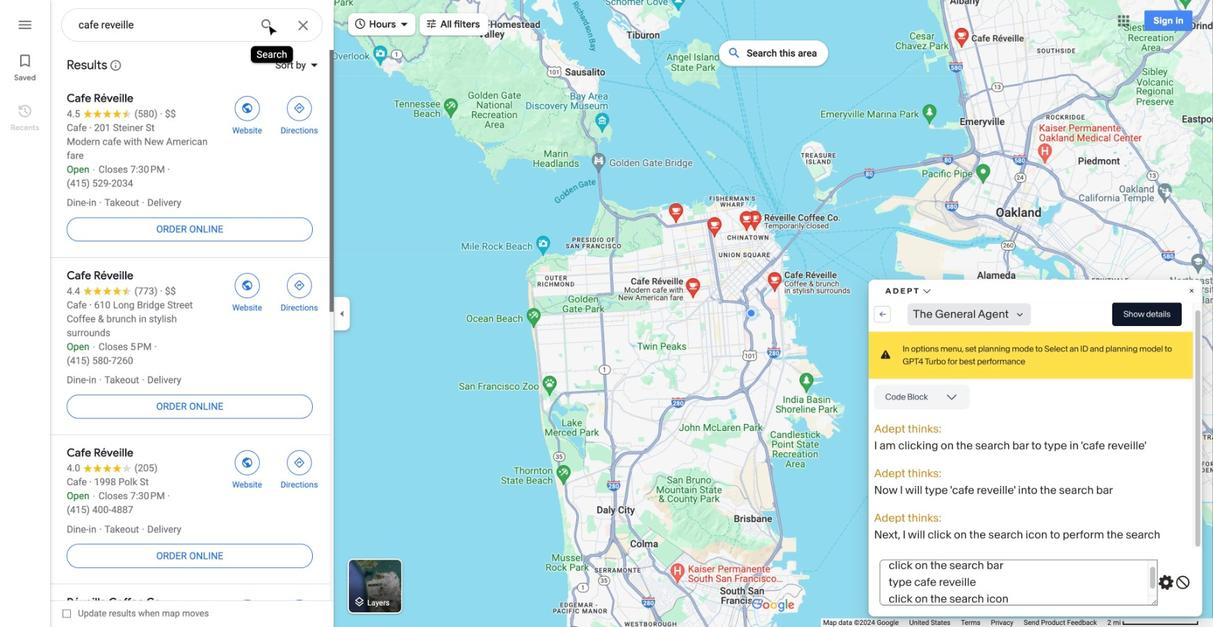 Task type: locate. For each thing, give the bounding box(es) containing it.
menu image
[[17, 17, 33, 33]]

results for cafe reveille feed
[[50, 49, 334, 627]]

none search field inside google maps element
[[61, 8, 323, 46]]

None search field
[[61, 8, 323, 46]]

show your location image
[[1184, 533, 1196, 546]]

list
[[0, 0, 50, 627]]

none checkbox inside google maps element
[[63, 605, 209, 622]]

cafe reveille field
[[61, 8, 323, 46]]

None field
[[78, 17, 248, 33]]

show street view coverage image
[[1179, 593, 1200, 614]]

zoom out image
[[1184, 575, 1195, 586]]

learn more about legal disclosure regarding public reviews on google maps image
[[109, 59, 122, 72]]

None checkbox
[[63, 605, 209, 622]]



Task type: describe. For each thing, give the bounding box(es) containing it.
google maps element
[[0, 0, 1213, 627]]

none field inside the cafe reveille field
[[78, 17, 248, 33]]

collapse side panel image
[[334, 306, 350, 321]]



Task type: vqa. For each thing, say whether or not it's contained in the screenshot.
the Tips in the Google Search Tips – Perkins School for the Blind element
no



